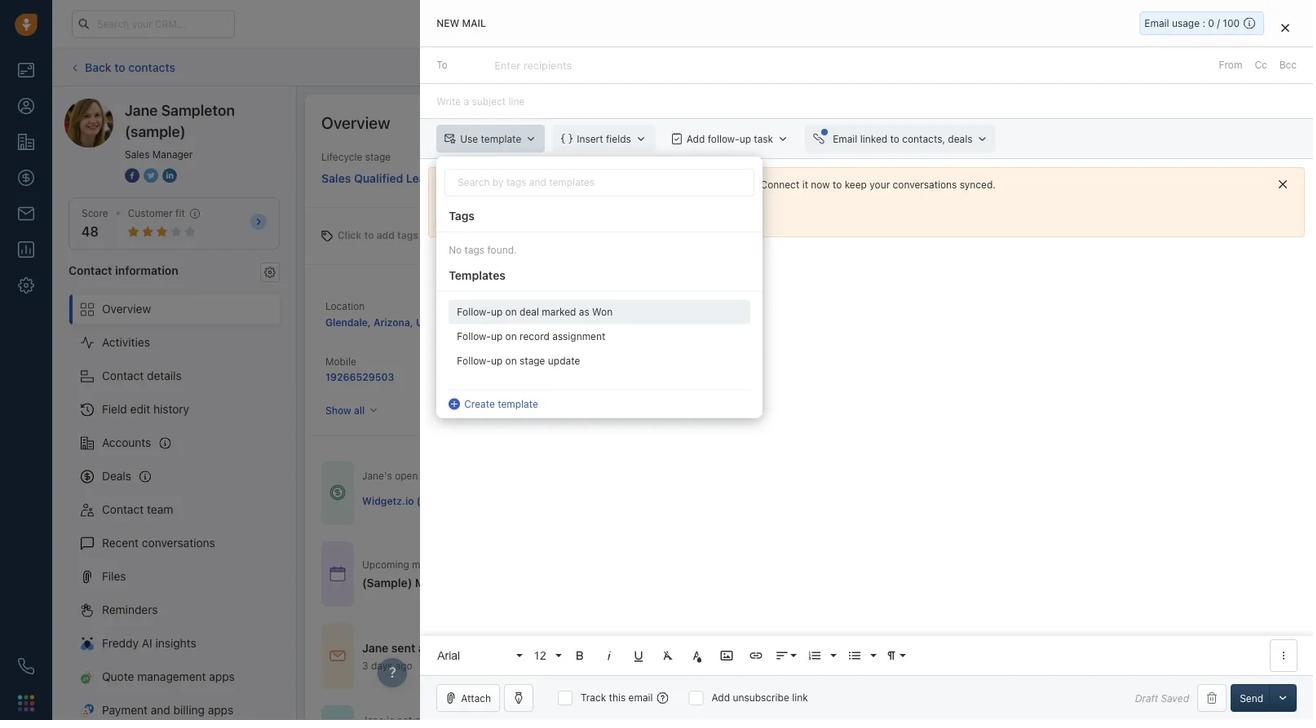 Task type: describe. For each thing, give the bounding box(es) containing it.
use template
[[460, 133, 521, 144]]

ago
[[395, 660, 412, 671]]

glendale,
[[325, 316, 371, 328]]

2 vertical spatial (sample)
[[416, 494, 459, 506]]

upcoming
[[362, 558, 409, 570]]

sales for sales manager
[[125, 148, 150, 160]]

link
[[792, 692, 808, 703]]

new for new mail
[[436, 18, 459, 29]]

unordered list image
[[848, 648, 862, 663]]

up left the task
[[739, 133, 751, 144]]

/ for won / churned
[[1212, 174, 1215, 186]]

jane sampleton (sample)
[[125, 101, 235, 140]]

accounts widgetz.io (sample)
[[553, 299, 650, 327]]

score 48
[[82, 208, 108, 239]]

negotiation / lost button
[[1021, 170, 1155, 190]]

0 vertical spatial apps
[[209, 670, 235, 683]]

won / churned link
[[1155, 170, 1289, 190]]

insert link (⌘k) image
[[749, 648, 764, 663]]

:
[[1202, 18, 1205, 29]]

add for add deal
[[1183, 62, 1201, 73]]

add for add unsubscribe link
[[712, 692, 730, 703]]

bold (⌘b) image
[[573, 648, 587, 663]]

2 vertical spatial tags
[[465, 244, 485, 256]]

freshworks switcher image
[[18, 695, 34, 711]]

follow-
[[708, 133, 739, 144]]

more misc image
[[1276, 648, 1291, 663]]

jane's
[[362, 470, 392, 482]]

email for email usage : 0 / 100
[[1145, 18, 1169, 29]]

interested
[[797, 174, 846, 186]]

customer fit
[[128, 208, 185, 219]]

use template button
[[436, 125, 545, 153]]

churned
[[1218, 174, 1259, 186]]

freddy ai insights
[[102, 637, 196, 650]]

at
[[705, 558, 714, 570]]

connected
[[519, 179, 568, 190]]

sales qualified lead
[[321, 171, 433, 185]]

0 vertical spatial overview
[[321, 113, 390, 132]]

track this email
[[581, 692, 653, 703]]

mail
[[462, 18, 486, 29]]

found.
[[487, 244, 517, 256]]

field edit history
[[102, 403, 189, 416]]

management
[[137, 670, 206, 683]]

1 horizontal spatial qualified
[[937, 174, 980, 186]]

application containing arial
[[420, 245, 1313, 675]]

phone element
[[10, 650, 42, 683]]

usage
[[1172, 18, 1200, 29]]

new mail
[[436, 18, 486, 29]]

attach button
[[436, 684, 500, 712]]

won / churned button
[[1155, 170, 1289, 190]]

and
[[151, 703, 170, 717]]

this
[[609, 692, 626, 703]]

email inside "jane sent an email 3 days ago"
[[435, 641, 464, 655]]

gary
[[553, 371, 576, 383]]

details
[[147, 369, 182, 383]]

interested link
[[752, 170, 887, 190]]

1 vertical spatial overview
[[102, 302, 151, 316]]

you haven't connected orlandogary85@gmail.com to the crm. connect it now to keep your conversations synced.
[[463, 179, 996, 190]]

click to add tags
[[338, 230, 418, 241]]

Write a subject line text field
[[420, 84, 1313, 118]]

/ inside dialog
[[1217, 18, 1220, 29]]

quote
[[102, 670, 134, 683]]

assignment
[[552, 330, 605, 342]]

add deal
[[1183, 62, 1223, 73]]

open
[[395, 470, 418, 482]]

insert fields
[[577, 133, 631, 144]]

to left add on the left
[[364, 230, 374, 241]]

underline (⌘u) image
[[631, 648, 646, 663]]

connect
[[761, 179, 799, 190]]

record
[[520, 330, 550, 342]]

add follow-up task
[[687, 133, 773, 144]]

template for create template
[[498, 398, 538, 409]]

add unsubscribe link
[[712, 692, 808, 703]]

edit
[[130, 403, 150, 416]]

new link
[[484, 170, 618, 190]]

23:30
[[577, 558, 604, 570]]

negotiation
[[1048, 174, 1103, 186]]

activities
[[102, 336, 150, 349]]

to right "now"
[[833, 179, 842, 190]]

follow- for follow-up on stage update
[[457, 355, 491, 366]]

deal inside upcoming meeting on mon 13 nov, 2023 from 23:30 to wed 15 nov, 2023 at 00:00 (sample) meeting - final discussion about the deal
[[614, 576, 638, 590]]

19266529503 link
[[325, 371, 394, 383]]

paragraph format image
[[884, 648, 899, 663]]

haven't
[[482, 179, 516, 190]]

deals
[[102, 469, 131, 483]]

recent conversations
[[102, 536, 215, 550]]

meeting
[[415, 576, 460, 590]]

final
[[471, 576, 495, 590]]

arial button
[[432, 639, 525, 672]]

usa
[[416, 316, 437, 328]]

13
[[489, 558, 500, 570]]

on for follow-up on record assignment
[[505, 330, 517, 342]]

arizona,
[[374, 316, 413, 328]]

to inside button
[[890, 133, 899, 144]]

create template
[[464, 398, 538, 409]]

(sample) for widgetz.io
[[608, 316, 650, 327]]

text color image
[[690, 648, 705, 663]]

won / churned
[[1189, 174, 1259, 186]]

contact for contact details
[[102, 369, 144, 383]]

orlandogary85@gmail.com
[[571, 179, 701, 190]]

orlando
[[579, 371, 617, 383]]

(sample) for sampleton
[[125, 122, 186, 140]]

draft saved
[[1135, 692, 1189, 704]]

meeting
[[412, 558, 449, 570]]

to
[[436, 59, 448, 71]]

email for email linked to contacts, deals
[[833, 133, 857, 144]]

sales for sales qualified lead
[[321, 171, 351, 185]]

3
[[362, 660, 368, 671]]

marked
[[542, 306, 576, 317]]

clear formatting image
[[661, 648, 675, 663]]

synced.
[[960, 179, 996, 190]]

italic (⌘i) image
[[602, 648, 617, 663]]

12
[[534, 649, 546, 662]]

ordered list image
[[808, 648, 822, 663]]

email usage : 0 / 100
[[1145, 18, 1240, 29]]

update
[[548, 355, 580, 366]]

customize overview button
[[1163, 111, 1289, 134]]

negotiation / lost link
[[1021, 170, 1155, 190]]

0 horizontal spatial widgetz.io
[[362, 494, 414, 506]]

/ for negotiation / lost
[[1105, 174, 1108, 186]]

0 vertical spatial stage
[[365, 151, 391, 163]]

mng settings image
[[264, 267, 276, 278]]

deal inside group
[[520, 306, 539, 317]]

follow- for follow-up on deal marked as won
[[457, 306, 491, 317]]

group inside list box
[[449, 291, 750, 373]]

information
[[115, 263, 178, 277]]

up for follow-up on stage update
[[491, 355, 503, 366]]

new for new
[[546, 174, 567, 186]]

mon
[[466, 558, 486, 570]]

close image
[[1281, 23, 1289, 32]]



Task type: vqa. For each thing, say whether or not it's contained in the screenshot.
Need
no



Task type: locate. For each thing, give the bounding box(es) containing it.
19266529503
[[325, 371, 394, 383]]

accounts inside the accounts widgetz.io (sample)
[[553, 299, 596, 310]]

2 horizontal spatial deal
[[1204, 62, 1223, 73]]

insert image (⌘p) image
[[719, 648, 734, 663]]

deal down wed at bottom
[[614, 576, 638, 590]]

create template link
[[464, 398, 538, 410]]

location glendale, arizona, usa
[[325, 300, 437, 328]]

widgetz.io down jane's
[[362, 494, 414, 506]]

on up the follow-up on record assignment on the left top
[[505, 306, 517, 317]]

container_wx8msf4aqz5i3rn1 image left widgetz.io (sample)
[[329, 485, 346, 501]]

follow- down the templates
[[457, 306, 491, 317]]

customer
[[128, 208, 173, 219]]

2 container_wx8msf4aqz5i3rn1 image from the top
[[329, 566, 346, 582]]

facebook circled image
[[125, 166, 139, 184]]

2 2023 from the left
[[678, 558, 703, 570]]

twitter circled image
[[144, 166, 158, 184]]

sales owner gary orlando
[[553, 356, 617, 383]]

on for follow-up on deal marked as won
[[505, 306, 517, 317]]

1 vertical spatial stage
[[520, 355, 545, 366]]

1 horizontal spatial email
[[1145, 18, 1169, 29]]

(sample) right as
[[608, 316, 650, 327]]

accounts up 'assignment'
[[553, 299, 596, 310]]

1 horizontal spatial accounts
[[553, 299, 596, 310]]

won left churned
[[1189, 174, 1210, 186]]

upcoming meeting on mon 13 nov, 2023 from 23:30 to wed 15 nov, 2023 at 00:00 (sample) meeting - final discussion about the deal
[[362, 558, 745, 590]]

/ right 0
[[1217, 18, 1220, 29]]

accounts for accounts
[[102, 436, 151, 449]]

1 vertical spatial widgetz.io
[[362, 494, 414, 506]]

insert
[[577, 133, 603, 144]]

0 vertical spatial add
[[1183, 62, 1201, 73]]

new inside dialog
[[436, 18, 459, 29]]

add for add follow-up task
[[687, 133, 705, 144]]

deal inside button
[[1204, 62, 1223, 73]]

on down the follow-up on record assignment on the left top
[[505, 355, 517, 366]]

0 vertical spatial won
[[1189, 174, 1210, 186]]

now
[[811, 179, 830, 190]]

group
[[449, 291, 750, 373]]

new right haven't
[[546, 174, 567, 186]]

days
[[371, 660, 393, 671]]

contact for contact information
[[69, 263, 112, 277]]

1 horizontal spatial the
[[715, 179, 730, 190]]

template
[[481, 133, 521, 144], [498, 398, 538, 409]]

back to contacts link
[[69, 54, 176, 80]]

0 vertical spatial container_wx8msf4aqz5i3rn1 image
[[329, 485, 346, 501]]

up up follow-up on stage update
[[491, 330, 503, 342]]

attach
[[461, 692, 491, 704]]

jane's open deals
[[362, 470, 445, 482]]

2 nov, from the left
[[655, 558, 676, 570]]

1 horizontal spatial won
[[1189, 174, 1210, 186]]

0 horizontal spatial jane
[[125, 101, 158, 119]]

1 vertical spatial contact
[[102, 369, 144, 383]]

discussion
[[498, 576, 556, 590]]

qualified down contacts,
[[937, 174, 980, 186]]

1 nov, from the left
[[502, 558, 523, 570]]

no tags found.
[[449, 244, 517, 256]]

0 horizontal spatial won
[[592, 306, 613, 317]]

the inside dialog
[[715, 179, 730, 190]]

1 horizontal spatial overview
[[321, 113, 390, 132]]

lifecycle
[[321, 151, 362, 163]]

2 vertical spatial follow-
[[457, 355, 491, 366]]

2023 up discussion on the bottom
[[526, 558, 550, 570]]

0 horizontal spatial sales
[[125, 148, 150, 160]]

the down 23:30
[[594, 576, 611, 590]]

2 horizontal spatial (sample)
[[608, 316, 650, 327]]

2 vertical spatial deal
[[614, 576, 638, 590]]

to left crm.
[[703, 179, 713, 190]]

manager
[[152, 148, 193, 160]]

to right linked
[[890, 133, 899, 144]]

add deal button
[[1158, 53, 1231, 81]]

tags
[[449, 209, 475, 223], [397, 230, 418, 241], [465, 244, 485, 256]]

0 vertical spatial follow-
[[457, 306, 491, 317]]

1 horizontal spatial add
[[712, 692, 730, 703]]

1 follow- from the top
[[457, 306, 491, 317]]

1 horizontal spatial /
[[1212, 174, 1215, 186]]

2 vertical spatial contact
[[102, 503, 144, 516]]

0 horizontal spatial /
[[1105, 174, 1108, 186]]

qualified down the 'lifecycle stage'
[[354, 171, 403, 185]]

fit
[[175, 208, 185, 219]]

1 horizontal spatial conversations
[[893, 179, 957, 190]]

0 horizontal spatial widgetz.io (sample) link
[[362, 493, 459, 507]]

send
[[1240, 692, 1263, 704]]

on for upcoming meeting on mon 13 nov, 2023 from 23:30 to wed 15 nov, 2023 at 00:00 (sample) meeting - final discussion about the deal
[[452, 558, 464, 570]]

all
[[354, 405, 365, 416]]

email
[[435, 641, 464, 655], [628, 692, 653, 703]]

on for follow-up on stage update
[[505, 355, 517, 366]]

1 horizontal spatial email
[[628, 692, 653, 703]]

up for follow-up on record assignment
[[491, 330, 503, 342]]

1 vertical spatial email
[[628, 692, 653, 703]]

0 horizontal spatial email
[[833, 133, 857, 144]]

stage inside list box
[[520, 355, 545, 366]]

use
[[460, 133, 478, 144]]

1 horizontal spatial deals
[[948, 133, 973, 144]]

1 vertical spatial new
[[546, 174, 567, 186]]

align image
[[775, 648, 790, 663]]

contact down the activities
[[102, 369, 144, 383]]

glendale, arizona, usa link
[[325, 316, 437, 328]]

1 vertical spatial add
[[687, 133, 705, 144]]

/ inside button
[[1212, 174, 1215, 186]]

apps
[[209, 670, 235, 683], [208, 703, 233, 717]]

payment
[[102, 703, 148, 717]]

won inside button
[[1189, 174, 1210, 186]]

new inside new link
[[546, 174, 567, 186]]

history
[[153, 403, 189, 416]]

1 vertical spatial apps
[[208, 703, 233, 717]]

2 vertical spatial add
[[712, 692, 730, 703]]

0 horizontal spatial qualified
[[354, 171, 403, 185]]

cc
[[1255, 59, 1267, 71]]

template inside dropdown button
[[481, 133, 521, 144]]

widgetz.io inside the accounts widgetz.io (sample)
[[553, 316, 605, 327]]

0 horizontal spatial accounts
[[102, 436, 151, 449]]

add follow-up task button
[[663, 125, 797, 153], [663, 125, 797, 153]]

2 horizontal spatial /
[[1217, 18, 1220, 29]]

won right as
[[592, 306, 613, 317]]

nov, right 13
[[502, 558, 523, 570]]

score
[[82, 208, 108, 219]]

1 vertical spatial sales
[[321, 171, 351, 185]]

container_wx8msf4aqz5i3rn1 image for jane's open deals
[[329, 485, 346, 501]]

group containing follow-up on deal marked as won
[[449, 291, 750, 373]]

on inside upcoming meeting on mon 13 nov, 2023 from 23:30 to wed 15 nov, 2023 at 00:00 (sample) meeting - final discussion about the deal
[[452, 558, 464, 570]]

on left mon
[[452, 558, 464, 570]]

back
[[85, 60, 111, 74]]

fields
[[606, 133, 631, 144]]

conversations inside dialog
[[893, 179, 957, 190]]

sampleton
[[161, 101, 235, 119]]

up for follow-up on deal marked as won
[[491, 306, 503, 317]]

1 horizontal spatial stage
[[520, 355, 545, 366]]

0 vertical spatial widgetz.io (sample) link
[[553, 316, 650, 327]]

48 button
[[82, 224, 99, 239]]

0 horizontal spatial email
[[435, 641, 464, 655]]

0 horizontal spatial stage
[[365, 151, 391, 163]]

0 vertical spatial (sample)
[[125, 122, 186, 140]]

2023 left at
[[678, 558, 703, 570]]

1 horizontal spatial jane
[[362, 641, 388, 655]]

1 vertical spatial template
[[498, 398, 538, 409]]

1 vertical spatial tags
[[397, 230, 418, 241]]

sales up facebook circled icon at the top left
[[125, 148, 150, 160]]

1 vertical spatial container_wx8msf4aqz5i3rn1 image
[[329, 566, 346, 582]]

jane inside "jane sent an email 3 days ago"
[[362, 641, 388, 655]]

Enter recipients text field
[[494, 52, 575, 78]]

email right the an on the bottom left of the page
[[435, 641, 464, 655]]

accounts up deals
[[102, 436, 151, 449]]

(sample) inside the accounts widgetz.io (sample)
[[608, 316, 650, 327]]

1 horizontal spatial sales
[[321, 171, 351, 185]]

add inside add deal button
[[1183, 62, 1201, 73]]

(sample) inside the jane sampleton (sample)
[[125, 122, 186, 140]]

it
[[802, 179, 808, 190]]

0 vertical spatial email
[[435, 641, 464, 655]]

contact for contact team
[[102, 503, 144, 516]]

saved
[[1161, 692, 1189, 704]]

payment and billing apps
[[102, 703, 233, 717]]

container_wx8msf4aqz5i3rn1 image left upcoming
[[329, 566, 346, 582]]

1 vertical spatial follow-
[[457, 330, 491, 342]]

jane down contacts on the top left of the page
[[125, 101, 158, 119]]

(sample)
[[362, 576, 412, 590]]

status
[[484, 151, 514, 163]]

tags right add on the left
[[397, 230, 418, 241]]

1 horizontal spatial new
[[546, 174, 567, 186]]

(sample)
[[125, 122, 186, 140], [608, 316, 650, 327], [416, 494, 459, 506]]

jane for jane sampleton (sample)
[[125, 101, 158, 119]]

1 vertical spatial jane
[[362, 641, 388, 655]]

1 vertical spatial email
[[833, 133, 857, 144]]

to
[[114, 60, 125, 74], [890, 133, 899, 144], [703, 179, 713, 190], [833, 179, 842, 190], [364, 230, 374, 241], [607, 558, 616, 570]]

2 vertical spatial sales
[[553, 356, 578, 367]]

widgetz.io
[[553, 316, 605, 327], [362, 494, 414, 506]]

widgetz.io (sample) link for accounts
[[553, 316, 650, 327]]

email image
[[1152, 17, 1163, 31]]

1 horizontal spatial (sample)
[[416, 494, 459, 506]]

dialog
[[420, 0, 1313, 720]]

contact down 48 button
[[69, 263, 112, 277]]

0 horizontal spatial add
[[687, 133, 705, 144]]

0 vertical spatial deals
[[948, 133, 973, 144]]

the left crm.
[[715, 179, 730, 190]]

follow- up follow-up on stage update
[[457, 330, 491, 342]]

contact up recent
[[102, 503, 144, 516]]

widgetz.io up 'assignment'
[[553, 316, 605, 327]]

email inside the email linked to contacts, deals button
[[833, 133, 857, 144]]

1 horizontal spatial widgetz.io
[[553, 316, 605, 327]]

field
[[102, 403, 127, 416]]

the inside upcoming meeting on mon 13 nov, 2023 from 23:30 to wed 15 nov, 2023 at 00:00 (sample) meeting - final discussion about the deal
[[594, 576, 611, 590]]

2023
[[526, 558, 550, 570], [678, 558, 703, 570]]

follow-
[[457, 306, 491, 317], [457, 330, 491, 342], [457, 355, 491, 366]]

0 horizontal spatial new
[[436, 18, 459, 29]]

dialog containing tags
[[420, 0, 1313, 720]]

list box
[[436, 201, 775, 385]]

0 horizontal spatial conversations
[[142, 536, 215, 550]]

0 horizontal spatial deals
[[421, 470, 445, 482]]

1 vertical spatial conversations
[[142, 536, 215, 550]]

0 horizontal spatial 2023
[[526, 558, 550, 570]]

an
[[418, 641, 432, 655]]

container_wx8msf4aqz5i3rn1 image
[[329, 485, 346, 501], [329, 566, 346, 582]]

owner
[[581, 356, 609, 367]]

on left record
[[505, 330, 517, 342]]

keep
[[845, 179, 867, 190]]

application
[[420, 245, 1313, 675]]

2 follow- from the top
[[457, 330, 491, 342]]

on
[[505, 306, 517, 317], [505, 330, 517, 342], [505, 355, 517, 366], [452, 558, 464, 570]]

1 horizontal spatial widgetz.io (sample) link
[[553, 316, 650, 327]]

to inside upcoming meeting on mon 13 nov, 2023 from 23:30 to wed 15 nov, 2023 at 00:00 (sample) meeting - final discussion about the deal
[[607, 558, 616, 570]]

Search by tags and templates search field
[[454, 174, 746, 190]]

jane inside the jane sampleton (sample)
[[125, 101, 158, 119]]

email left linked
[[833, 133, 857, 144]]

00:00
[[717, 558, 745, 570]]

add left from
[[1183, 62, 1201, 73]]

jane for jane sent an email 3 days ago
[[362, 641, 388, 655]]

email left usage
[[1145, 18, 1169, 29]]

follow-up on record assignment
[[457, 330, 605, 342]]

reminders
[[102, 603, 158, 617]]

deals right open
[[421, 470, 445, 482]]

won inside list box
[[592, 306, 613, 317]]

48
[[82, 224, 99, 239]]

2 horizontal spatial sales
[[553, 356, 578, 367]]

0 vertical spatial jane
[[125, 101, 158, 119]]

email right this
[[628, 692, 653, 703]]

1 horizontal spatial nov,
[[655, 558, 676, 570]]

negotiation / lost
[[1048, 174, 1131, 186]]

1 container_wx8msf4aqz5i3rn1 image from the top
[[329, 485, 346, 501]]

widgetz.io (sample) link for jane's open deals
[[362, 493, 459, 507]]

/ left lost
[[1105, 174, 1108, 186]]

0 vertical spatial template
[[481, 133, 521, 144]]

sales down lifecycle
[[321, 171, 351, 185]]

stage up sales qualified lead link
[[365, 151, 391, 163]]

overview up the 'lifecycle stage'
[[321, 113, 390, 132]]

3 follow- from the top
[[457, 355, 491, 366]]

2 horizontal spatial add
[[1183, 62, 1201, 73]]

mobile
[[325, 356, 356, 367]]

follow- up create
[[457, 355, 491, 366]]

deals right contacts,
[[948, 133, 973, 144]]

up
[[739, 133, 751, 144], [491, 306, 503, 317], [491, 330, 503, 342], [491, 355, 503, 366]]

jane up days
[[362, 641, 388, 655]]

to left wed at bottom
[[607, 558, 616, 570]]

(sample) down open
[[416, 494, 459, 506]]

files
[[102, 570, 126, 583]]

0 vertical spatial accounts
[[553, 299, 596, 310]]

0 horizontal spatial the
[[594, 576, 611, 590]]

0 vertical spatial new
[[436, 18, 459, 29]]

up down the follow-up on record assignment on the left top
[[491, 355, 503, 366]]

list box containing tags
[[436, 201, 775, 385]]

deals inside button
[[948, 133, 973, 144]]

apps right management
[[209, 670, 235, 683]]

0 horizontal spatial nov,
[[502, 558, 523, 570]]

email linked to contacts, deals
[[833, 133, 973, 144]]

0 vertical spatial the
[[715, 179, 730, 190]]

1 horizontal spatial 2023
[[678, 558, 703, 570]]

freddy
[[102, 637, 139, 650]]

stage down the follow-up on record assignment on the left top
[[520, 355, 545, 366]]

add left follow-
[[687, 133, 705, 144]]

conversations down team
[[142, 536, 215, 550]]

0 vertical spatial conversations
[[893, 179, 957, 190]]

add left unsubscribe at the right bottom
[[712, 692, 730, 703]]

0 vertical spatial contact
[[69, 263, 112, 277]]

task
[[754, 133, 773, 144]]

lifecycle stage
[[321, 151, 391, 163]]

overview up the activities
[[102, 302, 151, 316]]

container_wx8msf4aqz5i3rn1 image for upcoming meeting on mon 13 nov, 2023 from 23:30 to wed 15 nov, 2023 at 00:00
[[329, 566, 346, 582]]

1 horizontal spatial deal
[[614, 576, 638, 590]]

0 vertical spatial email
[[1145, 18, 1169, 29]]

new left mail
[[436, 18, 459, 29]]

0 vertical spatial tags
[[449, 209, 475, 223]]

tags down you
[[449, 209, 475, 223]]

from
[[552, 558, 574, 570]]

deal down 0
[[1204, 62, 1223, 73]]

(sample) up the sales manager at the left top of the page
[[125, 122, 186, 140]]

new
[[436, 18, 459, 29], [546, 174, 567, 186]]

unsubscribe
[[733, 692, 789, 703]]

sales up gary
[[553, 356, 578, 367]]

lost
[[1111, 174, 1131, 186]]

linkedin circled image
[[162, 166, 177, 184]]

1 vertical spatial the
[[594, 576, 611, 590]]

0 vertical spatial widgetz.io
[[553, 316, 605, 327]]

1 vertical spatial accounts
[[102, 436, 151, 449]]

deal up the follow-up on record assignment on the left top
[[520, 306, 539, 317]]

widgetz.io (sample) link down open
[[362, 493, 459, 507]]

1 vertical spatial (sample)
[[608, 316, 650, 327]]

back to contacts
[[85, 60, 175, 74]]

0 horizontal spatial deal
[[520, 306, 539, 317]]

0 horizontal spatial overview
[[102, 302, 151, 316]]

customize overview
[[1187, 117, 1280, 128]]

nov, right 15
[[655, 558, 676, 570]]

jane sent an email 3 days ago
[[362, 641, 464, 671]]

deal
[[1204, 62, 1223, 73], [520, 306, 539, 317], [614, 576, 638, 590]]

list box inside dialog
[[436, 201, 775, 385]]

container_wx8msf4aqz5i3rn1 image
[[329, 648, 346, 664]]

1 2023 from the left
[[526, 558, 550, 570]]

widgetz.io (sample) link up 'assignment'
[[553, 316, 650, 327]]

0 vertical spatial sales
[[125, 148, 150, 160]]

follow- for follow-up on record assignment
[[457, 330, 491, 342]]

template for use template
[[481, 133, 521, 144]]

/ inside button
[[1105, 174, 1108, 186]]

1 vertical spatial deals
[[421, 470, 445, 482]]

overview
[[1239, 117, 1280, 128]]

0 horizontal spatial (sample)
[[125, 122, 186, 140]]

Search your CRM... text field
[[72, 10, 235, 38]]

apps right billing
[[208, 703, 233, 717]]

-
[[463, 576, 468, 590]]

/ left churned
[[1212, 174, 1215, 186]]

1 vertical spatial deal
[[520, 306, 539, 317]]

sales inside sales owner gary orlando
[[553, 356, 578, 367]]

conversations right your
[[893, 179, 957, 190]]

phone image
[[18, 658, 34, 674]]

up down the templates
[[491, 306, 503, 317]]

sales inside sales qualified lead link
[[321, 171, 351, 185]]

template up "status"
[[481, 133, 521, 144]]

template right create
[[498, 398, 538, 409]]

accounts for accounts widgetz.io (sample)
[[553, 299, 596, 310]]

to right back
[[114, 60, 125, 74]]

1 vertical spatial widgetz.io (sample) link
[[362, 493, 459, 507]]

tags right "no"
[[465, 244, 485, 256]]

1 vertical spatial won
[[592, 306, 613, 317]]

0 vertical spatial deal
[[1204, 62, 1223, 73]]



